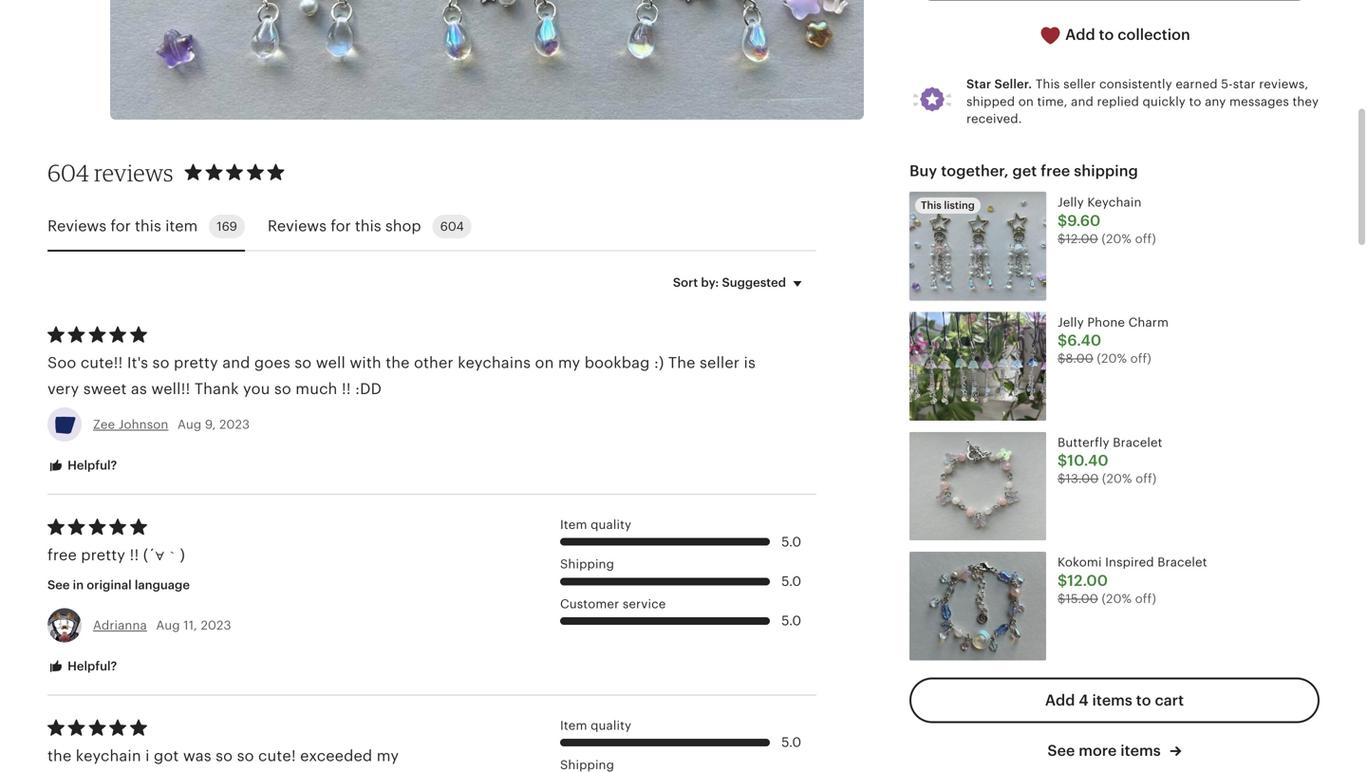 Task type: vqa. For each thing, say whether or not it's contained in the screenshot.
Etsy Registry link
no



Task type: describe. For each thing, give the bounding box(es) containing it.
items for more
[[1121, 742, 1161, 759]]

star
[[1233, 77, 1256, 91]]

9.60
[[1068, 212, 1101, 229]]

keychains
[[458, 354, 531, 371]]

to inside the this seller consistently earned 5-star reviews, shipped on time, and replied quickly to any messages they received.
[[1189, 94, 1202, 109]]

together,
[[941, 163, 1009, 180]]

johnson
[[118, 417, 168, 432]]

you
[[243, 380, 270, 397]]

kokomi inspired bracelet $ 12.00 $ 15.00 (20% off)
[[1058, 555, 1208, 606]]

keychain
[[1088, 195, 1142, 210]]

kokomi inspired bracelet image
[[910, 552, 1046, 660]]

adrianna aug 11, 2023
[[93, 618, 231, 632]]

12.00 inside jelly keychain $ 9.60 $ 12.00 (20% off)
[[1066, 232, 1099, 246]]

so right was
[[216, 747, 233, 764]]

jelly phone charm $ 6.40 $ 8.00 (20% off)
[[1058, 315, 1169, 366]]

free pretty !! (´∀｀)
[[47, 546, 185, 564]]

adrianna
[[93, 618, 147, 632]]

tab list containing reviews for this item
[[47, 203, 817, 251]]

was
[[183, 747, 212, 764]]

this seller consistently earned 5-star reviews, shipped on time, and replied quickly to any messages they received.
[[967, 77, 1319, 126]]

see more items link
[[1048, 740, 1182, 762]]

1 item quality from the top
[[560, 518, 632, 532]]

in
[[73, 578, 84, 592]]

to inside button
[[1136, 692, 1151, 709]]

star seller.
[[967, 77, 1032, 91]]

i
[[145, 747, 150, 764]]

the inside soo cute!! it's so pretty and goes so well with the other keychains on my bookbag :) the seller is very sweet as well!! thank you so much !! :dd
[[386, 354, 410, 371]]

to inside button
[[1099, 26, 1114, 43]]

cart
[[1155, 692, 1184, 709]]

bracelet inside butterfly bracelet $ 10.40 $ 13.00 (20% off)
[[1113, 435, 1163, 450]]

(20% inside jelly keychain $ 9.60 $ 12.00 (20% off)
[[1102, 232, 1132, 246]]

and inside the this seller consistently earned 5-star reviews, shipped on time, and replied quickly to any messages they received.
[[1071, 94, 1094, 109]]

shipping
[[1074, 163, 1138, 180]]

9,
[[205, 417, 216, 432]]

15.00
[[1066, 592, 1099, 606]]

add for add to collection
[[1066, 26, 1096, 43]]

helpful? for free pretty !! (´∀｀)
[[65, 659, 117, 673]]

169
[[217, 219, 237, 233]]

jelly phone charm image
[[910, 312, 1046, 421]]

reviews for reviews for this shop
[[268, 218, 327, 235]]

(20% inside butterfly bracelet $ 10.40 $ 13.00 (20% off)
[[1102, 472, 1132, 486]]

received.
[[967, 112, 1022, 126]]

item
[[165, 218, 198, 235]]

13.00
[[1066, 472, 1099, 486]]

0 vertical spatial free
[[1041, 163, 1071, 180]]

so right it's
[[152, 354, 170, 371]]

see for see more items
[[1048, 742, 1075, 759]]

shop
[[385, 218, 421, 235]]

1 5.0 from the top
[[782, 534, 802, 549]]

helpful? button for soo cute!! it's so pretty and goes so well with the other keychains on my bookbag :) the seller is very sweet as well!! thank you so much !! :dd
[[33, 448, 131, 483]]

sort by: suggested
[[673, 276, 786, 290]]

time,
[[1037, 94, 1068, 109]]

:dd
[[355, 380, 382, 397]]

seller inside soo cute!! it's so pretty and goes so well with the other keychains on my bookbag :) the seller is very sweet as well!! thank you so much !! :dd
[[700, 354, 740, 371]]

helpful? for soo cute!! it's so pretty and goes so well with the other keychains on my bookbag :) the seller is very sweet as well!! thank you so much !! :dd
[[65, 458, 117, 472]]

and inside soo cute!! it's so pretty and goes so well with the other keychains on my bookbag :) the seller is very sweet as well!! thank you so much !! :dd
[[222, 354, 250, 371]]

!! inside soo cute!! it's so pretty and goes so well with the other keychains on my bookbag :) the seller is very sweet as well!! thank you so much !! :dd
[[342, 380, 351, 397]]

1 vertical spatial aug
[[156, 618, 180, 632]]

very
[[47, 380, 79, 397]]

3 5.0 from the top
[[782, 613, 802, 628]]

star
[[967, 77, 992, 91]]

shipping
[[560, 557, 614, 571]]

kokomi
[[1058, 555, 1102, 569]]

see more items
[[1048, 742, 1165, 759]]

as
[[131, 380, 147, 397]]

more
[[1079, 742, 1117, 759]]

shipped
[[967, 94, 1015, 109]]

listing
[[944, 200, 975, 211]]

1 vertical spatial free
[[47, 546, 77, 564]]

jelly keychain image
[[910, 192, 1046, 301]]

the keychain i got was so so cute! exceeded my
[[47, 747, 474, 772]]

so left cute!
[[237, 747, 254, 764]]

604 reviews
[[47, 158, 173, 186]]

soo cute!! it's so pretty and goes so well with the other keychains on my bookbag :) the seller is very sweet as well!! thank you so much !! :dd
[[47, 354, 756, 397]]

earned
[[1176, 77, 1218, 91]]

items for 4
[[1092, 692, 1133, 709]]

2 quality from the top
[[591, 718, 632, 733]]

get
[[1013, 163, 1037, 180]]

adrianna link
[[93, 618, 147, 632]]

got
[[154, 747, 179, 764]]

keychain
[[76, 747, 141, 764]]

4 5.0 from the top
[[782, 735, 802, 750]]

reviews for this item
[[47, 218, 198, 235]]

jelly for 6.40
[[1058, 315, 1084, 330]]

for for shop
[[331, 218, 351, 235]]

0 vertical spatial 2023
[[219, 417, 250, 432]]

on inside the this seller consistently earned 5-star reviews, shipped on time, and replied quickly to any messages they received.
[[1019, 94, 1034, 109]]

5 $ from the top
[[1058, 452, 1068, 469]]

pretty inside soo cute!! it's so pretty and goes so well with the other keychains on my bookbag :) the seller is very sweet as well!! thank you so much !! :dd
[[174, 354, 218, 371]]

this listing
[[921, 200, 975, 211]]

8 $ from the top
[[1058, 592, 1066, 606]]

jelly keychain $ 9.60 $ 12.00 (20% off)
[[1058, 195, 1156, 246]]

goes
[[254, 354, 290, 371]]

reviews for this shop
[[268, 218, 421, 235]]

cute!!
[[81, 354, 123, 371]]

inspired
[[1105, 555, 1154, 569]]

6.40
[[1068, 332, 1102, 349]]

off) inside kokomi inspired bracelet $ 12.00 $ 15.00 (20% off)
[[1135, 592, 1157, 606]]

replied
[[1097, 94, 1139, 109]]

so right you
[[274, 380, 291, 397]]

it's
[[127, 354, 148, 371]]

sort by: suggested button
[[659, 263, 823, 303]]

add to collection button
[[910, 12, 1320, 59]]

off) inside butterfly bracelet $ 10.40 $ 13.00 (20% off)
[[1136, 472, 1157, 486]]

collection
[[1118, 26, 1191, 43]]

(´∀｀)
[[143, 546, 185, 564]]

1 vertical spatial !!
[[130, 546, 139, 564]]

buy together, get free shipping
[[910, 163, 1138, 180]]



Task type: locate. For each thing, give the bounding box(es) containing it.
this for seller
[[1036, 77, 1060, 91]]

1 vertical spatial item
[[560, 718, 587, 733]]

0 vertical spatial items
[[1092, 692, 1133, 709]]

the
[[386, 354, 410, 371], [47, 747, 72, 764]]

see
[[47, 578, 70, 592], [1048, 742, 1075, 759]]

to left collection
[[1099, 26, 1114, 43]]

1 for from the left
[[111, 218, 131, 235]]

1 vertical spatial to
[[1189, 94, 1202, 109]]

original
[[87, 578, 132, 592]]

0 vertical spatial helpful? button
[[33, 448, 131, 483]]

tab list
[[47, 203, 817, 251]]

1 vertical spatial item quality
[[560, 718, 632, 733]]

reviews right 169
[[268, 218, 327, 235]]

this left item
[[135, 218, 161, 235]]

my
[[558, 354, 581, 371], [377, 747, 399, 764]]

!! left :dd
[[342, 380, 351, 397]]

other
[[414, 354, 454, 371]]

0 horizontal spatial the
[[47, 747, 72, 764]]

12.00 inside kokomi inspired bracelet $ 12.00 $ 15.00 (20% off)
[[1068, 572, 1108, 589]]

items right more
[[1121, 742, 1161, 759]]

pretty up thank
[[174, 354, 218, 371]]

(20% right 15.00 at bottom
[[1102, 592, 1132, 606]]

1 horizontal spatial pretty
[[174, 354, 218, 371]]

seller.
[[995, 77, 1032, 91]]

6 $ from the top
[[1058, 472, 1066, 486]]

0 horizontal spatial free
[[47, 546, 77, 564]]

jelly for 9.60
[[1058, 195, 1084, 210]]

pretty up original
[[81, 546, 125, 564]]

1 vertical spatial 2023
[[201, 618, 231, 632]]

1 vertical spatial see
[[1048, 742, 1075, 759]]

0 horizontal spatial and
[[222, 354, 250, 371]]

1 quality from the top
[[591, 518, 632, 532]]

0 vertical spatial the
[[386, 354, 410, 371]]

jelly inside jelly phone charm $ 6.40 $ 8.00 (20% off)
[[1058, 315, 1084, 330]]

1 horizontal spatial seller
[[1064, 77, 1096, 91]]

1 horizontal spatial this
[[1036, 77, 1060, 91]]

0 vertical spatial to
[[1099, 26, 1114, 43]]

2023 right 9,
[[219, 417, 250, 432]]

0 horizontal spatial seller
[[700, 354, 740, 371]]

this for shop
[[355, 218, 381, 235]]

my inside the 'the keychain i got was so so cute! exceeded my'
[[377, 747, 399, 764]]

reviews down 604 reviews
[[47, 218, 107, 235]]

well
[[316, 354, 346, 371]]

1 vertical spatial this
[[921, 200, 942, 211]]

well!!
[[151, 380, 190, 397]]

2 5.0 from the top
[[782, 574, 802, 589]]

on
[[1019, 94, 1034, 109], [535, 354, 554, 371]]

:)
[[654, 354, 664, 371]]

see left more
[[1048, 742, 1075, 759]]

butterfly bracelet $ 10.40 $ 13.00 (20% off)
[[1058, 435, 1163, 486]]

my right exceeded
[[377, 747, 399, 764]]

1 vertical spatial 604
[[440, 219, 464, 233]]

see for see in original language
[[47, 578, 70, 592]]

on inside soo cute!! it's so pretty and goes so well with the other keychains on my bookbag :) the seller is very sweet as well!! thank you so much !! :dd
[[535, 354, 554, 371]]

604 for 604 reviews
[[47, 158, 89, 186]]

off) down 'inspired'
[[1135, 592, 1157, 606]]

helpful? button for free pretty !! (´∀｀)
[[33, 649, 131, 684]]

1 vertical spatial bracelet
[[1158, 555, 1208, 569]]

0 vertical spatial aug
[[178, 417, 202, 432]]

0 vertical spatial see
[[47, 578, 70, 592]]

off) right '13.00'
[[1136, 472, 1157, 486]]

1 $ from the top
[[1058, 212, 1068, 229]]

2 horizontal spatial to
[[1189, 94, 1202, 109]]

1 horizontal spatial and
[[1071, 94, 1094, 109]]

jelly up 6.40
[[1058, 315, 1084, 330]]

1 vertical spatial and
[[222, 354, 250, 371]]

0 horizontal spatial this
[[921, 200, 942, 211]]

0 horizontal spatial see
[[47, 578, 70, 592]]

for down 604 reviews
[[111, 218, 131, 235]]

customer
[[560, 597, 619, 611]]

off) inside jelly keychain $ 9.60 $ 12.00 (20% off)
[[1135, 232, 1156, 246]]

0 vertical spatial add
[[1066, 26, 1096, 43]]

2 this from the left
[[355, 218, 381, 235]]

0 vertical spatial jelly
[[1058, 195, 1084, 210]]

1 helpful? from the top
[[65, 458, 117, 472]]

1 vertical spatial helpful? button
[[33, 649, 131, 684]]

2 helpful? from the top
[[65, 659, 117, 673]]

0 vertical spatial 12.00
[[1066, 232, 1099, 246]]

buy
[[910, 163, 938, 180]]

any
[[1205, 94, 1226, 109]]

so
[[152, 354, 170, 371], [295, 354, 312, 371], [274, 380, 291, 397], [216, 747, 233, 764], [237, 747, 254, 764]]

(20% inside jelly phone charm $ 6.40 $ 8.00 (20% off)
[[1097, 352, 1127, 366]]

reviews
[[47, 218, 107, 235], [268, 218, 327, 235]]

butterfly bracelet image
[[910, 432, 1046, 541]]

add 4 items to cart button
[[910, 678, 1320, 723]]

0 horizontal spatial reviews
[[47, 218, 107, 235]]

this
[[135, 218, 161, 235], [355, 218, 381, 235]]

messages
[[1230, 94, 1289, 109]]

the right the "with"
[[386, 354, 410, 371]]

add for add 4 items to cart
[[1045, 692, 1075, 709]]

off) inside jelly phone charm $ 6.40 $ 8.00 (20% off)
[[1131, 352, 1152, 366]]

1 this from the left
[[135, 218, 161, 235]]

5.0
[[782, 534, 802, 549], [782, 574, 802, 589], [782, 613, 802, 628], [782, 735, 802, 750]]

see in original language button
[[33, 568, 204, 602]]

1 vertical spatial helpful?
[[65, 659, 117, 673]]

this left listing
[[921, 200, 942, 211]]

cute!
[[258, 747, 296, 764]]

0 vertical spatial item quality
[[560, 518, 632, 532]]

0 vertical spatial this
[[1036, 77, 1060, 91]]

604
[[47, 158, 89, 186], [440, 219, 464, 233]]

2 for from the left
[[331, 218, 351, 235]]

1 vertical spatial pretty
[[81, 546, 125, 564]]

604 for 604
[[440, 219, 464, 233]]

1 horizontal spatial free
[[1041, 163, 1071, 180]]

0 horizontal spatial to
[[1099, 26, 1114, 43]]

for for item
[[111, 218, 131, 235]]

jelly
[[1058, 195, 1084, 210], [1058, 315, 1084, 330]]

4 $ from the top
[[1058, 352, 1066, 366]]

2023 right 11,
[[201, 618, 231, 632]]

604 left reviews
[[47, 158, 89, 186]]

0 horizontal spatial on
[[535, 354, 554, 371]]

and up thank
[[222, 354, 250, 371]]

helpful? button down "adrianna" "link"
[[33, 649, 131, 684]]

0 horizontal spatial for
[[111, 218, 131, 235]]

1 horizontal spatial for
[[331, 218, 351, 235]]

helpful? button down 'zee'
[[33, 448, 131, 483]]

1 reviews from the left
[[47, 218, 107, 235]]

this for item
[[135, 218, 161, 235]]

604 right the shop
[[440, 219, 464, 233]]

to left cart
[[1136, 692, 1151, 709]]

0 vertical spatial bracelet
[[1113, 435, 1163, 450]]

2 vertical spatial to
[[1136, 692, 1151, 709]]

1 vertical spatial quality
[[591, 718, 632, 733]]

1 vertical spatial on
[[535, 354, 554, 371]]

reviews for reviews for this item
[[47, 218, 107, 235]]

0 vertical spatial !!
[[342, 380, 351, 397]]

0 vertical spatial seller
[[1064, 77, 1096, 91]]

this up time,
[[1036, 77, 1060, 91]]

helpful? down "adrianna" "link"
[[65, 659, 117, 673]]

off)
[[1135, 232, 1156, 246], [1131, 352, 1152, 366], [1136, 472, 1157, 486], [1135, 592, 1157, 606]]

free right get
[[1041, 163, 1071, 180]]

10.40
[[1068, 452, 1109, 469]]

0 vertical spatial my
[[558, 354, 581, 371]]

2 item quality from the top
[[560, 718, 632, 733]]

0 vertical spatial item
[[560, 518, 587, 532]]

the left keychain
[[47, 747, 72, 764]]

is
[[744, 354, 756, 371]]

language
[[135, 578, 190, 592]]

0 vertical spatial on
[[1019, 94, 1034, 109]]

12.00 up 15.00 at bottom
[[1068, 572, 1108, 589]]

add
[[1066, 26, 1096, 43], [1045, 692, 1075, 709]]

1 vertical spatial items
[[1121, 742, 1161, 759]]

the inside the 'the keychain i got was so so cute! exceeded my'
[[47, 747, 72, 764]]

bracelet inside kokomi inspired bracelet $ 12.00 $ 15.00 (20% off)
[[1158, 555, 1208, 569]]

free up in
[[47, 546, 77, 564]]

reviews
[[94, 158, 173, 186]]

jelly up 9.60
[[1058, 195, 1084, 210]]

for left the shop
[[331, 218, 351, 235]]

zee
[[93, 417, 115, 432]]

aug
[[178, 417, 202, 432], [156, 618, 180, 632]]

2 reviews from the left
[[268, 218, 327, 235]]

seller left the is
[[700, 354, 740, 371]]

0 vertical spatial helpful?
[[65, 458, 117, 472]]

1 item from the top
[[560, 518, 587, 532]]

1 horizontal spatial to
[[1136, 692, 1151, 709]]

and right time,
[[1071, 94, 1094, 109]]

0 horizontal spatial !!
[[130, 546, 139, 564]]

0 horizontal spatial this
[[135, 218, 161, 235]]

3 $ from the top
[[1058, 332, 1068, 349]]

off) down charm
[[1131, 352, 1152, 366]]

12.00
[[1066, 232, 1099, 246], [1068, 572, 1108, 589]]

0 vertical spatial pretty
[[174, 354, 218, 371]]

add 4 items to cart
[[1045, 692, 1184, 709]]

butterfly
[[1058, 435, 1110, 450]]

1 vertical spatial 12.00
[[1068, 572, 1108, 589]]

1 horizontal spatial !!
[[342, 380, 351, 397]]

items right 4
[[1092, 692, 1133, 709]]

item quality
[[560, 518, 632, 532], [560, 718, 632, 733]]

helpful?
[[65, 458, 117, 472], [65, 659, 117, 673]]

and
[[1071, 94, 1094, 109], [222, 354, 250, 371]]

items
[[1092, 692, 1133, 709], [1121, 742, 1161, 759]]

charm
[[1129, 315, 1169, 330]]

7 $ from the top
[[1058, 572, 1068, 589]]

0 horizontal spatial my
[[377, 747, 399, 764]]

1 vertical spatial the
[[47, 747, 72, 764]]

with
[[350, 354, 382, 371]]

add inside button
[[1045, 692, 1075, 709]]

see inside button
[[47, 578, 70, 592]]

add left 4
[[1045, 692, 1075, 709]]

zee johnson aug 9, 2023
[[93, 417, 250, 432]]

zee johnson link
[[93, 417, 168, 432]]

8.00
[[1066, 352, 1094, 366]]

add inside button
[[1066, 26, 1096, 43]]

thank
[[195, 380, 239, 397]]

2023
[[219, 417, 250, 432], [201, 618, 231, 632]]

1 horizontal spatial reviews
[[268, 218, 327, 235]]

1 horizontal spatial my
[[558, 354, 581, 371]]

my inside soo cute!! it's so pretty and goes so well with the other keychains on my bookbag :) the seller is very sweet as well!! thank you so much !! :dd
[[558, 354, 581, 371]]

so left well
[[295, 354, 312, 371]]

add up time,
[[1066, 26, 1096, 43]]

1 horizontal spatial 604
[[440, 219, 464, 233]]

12.00 down 9.60
[[1066, 232, 1099, 246]]

1 horizontal spatial see
[[1048, 742, 1075, 759]]

quickly
[[1143, 94, 1186, 109]]

reviews,
[[1259, 77, 1309, 91]]

off) down keychain
[[1135, 232, 1156, 246]]

4
[[1079, 692, 1089, 709]]

soo
[[47, 354, 76, 371]]

1 vertical spatial seller
[[700, 354, 740, 371]]

2 jelly from the top
[[1058, 315, 1084, 330]]

see left in
[[47, 578, 70, 592]]

by:
[[701, 276, 719, 290]]

seller inside the this seller consistently earned 5-star reviews, shipped on time, and replied quickly to any messages they received.
[[1064, 77, 1096, 91]]

bookbag
[[585, 354, 650, 371]]

(20% down 10.40 on the bottom right
[[1102, 472, 1132, 486]]

add to collection
[[1062, 26, 1191, 43]]

0 vertical spatial quality
[[591, 518, 632, 532]]

1 horizontal spatial on
[[1019, 94, 1034, 109]]

on right "keychains"
[[535, 354, 554, 371]]

much
[[296, 380, 338, 397]]

5-
[[1221, 77, 1233, 91]]

helpful? down 'zee'
[[65, 458, 117, 472]]

they
[[1293, 94, 1319, 109]]

1 horizontal spatial this
[[355, 218, 381, 235]]

exceeded
[[300, 747, 373, 764]]

bracelet right 'inspired'
[[1158, 555, 1208, 569]]

my left bookbag
[[558, 354, 581, 371]]

sweet
[[83, 380, 127, 397]]

this inside the this seller consistently earned 5-star reviews, shipped on time, and replied quickly to any messages they received.
[[1036, 77, 1060, 91]]

11,
[[184, 618, 197, 632]]

items inside button
[[1092, 692, 1133, 709]]

2 $ from the top
[[1058, 232, 1066, 246]]

item
[[560, 518, 587, 532], [560, 718, 587, 733]]

jelly inside jelly keychain $ 9.60 $ 12.00 (20% off)
[[1058, 195, 1084, 210]]

1 vertical spatial jelly
[[1058, 315, 1084, 330]]

seller up time,
[[1064, 77, 1096, 91]]

(20% right 8.00
[[1097, 352, 1127, 366]]

1 jelly from the top
[[1058, 195, 1084, 210]]

bracelet right butterfly
[[1113, 435, 1163, 450]]

1 vertical spatial my
[[377, 747, 399, 764]]

2 helpful? button from the top
[[33, 649, 131, 684]]

2 item from the top
[[560, 718, 587, 733]]

this for listing
[[921, 200, 942, 211]]

0 vertical spatial 604
[[47, 158, 89, 186]]

1 horizontal spatial the
[[386, 354, 410, 371]]

to down earned at the top right
[[1189, 94, 1202, 109]]

phone
[[1088, 315, 1125, 330]]

service
[[623, 597, 666, 611]]

(20% down keychain
[[1102, 232, 1132, 246]]

on down seller.
[[1019, 94, 1034, 109]]

suggested
[[722, 276, 786, 290]]

$
[[1058, 212, 1068, 229], [1058, 232, 1066, 246], [1058, 332, 1068, 349], [1058, 352, 1066, 366], [1058, 452, 1068, 469], [1058, 472, 1066, 486], [1058, 572, 1068, 589], [1058, 592, 1066, 606]]

customer service
[[560, 597, 666, 611]]

to
[[1099, 26, 1114, 43], [1189, 94, 1202, 109], [1136, 692, 1151, 709]]

aug left 9,
[[178, 417, 202, 432]]

0 horizontal spatial 604
[[47, 158, 89, 186]]

1 helpful? button from the top
[[33, 448, 131, 483]]

aug left 11,
[[156, 618, 180, 632]]

pretty
[[174, 354, 218, 371], [81, 546, 125, 564]]

!! left (´∀｀)
[[130, 546, 139, 564]]

0 horizontal spatial pretty
[[81, 546, 125, 564]]

1 vertical spatial add
[[1045, 692, 1075, 709]]

seller
[[1064, 77, 1096, 91], [700, 354, 740, 371]]

0 vertical spatial and
[[1071, 94, 1094, 109]]

this left the shop
[[355, 218, 381, 235]]

(20% inside kokomi inspired bracelet $ 12.00 $ 15.00 (20% off)
[[1102, 592, 1132, 606]]

sort
[[673, 276, 698, 290]]



